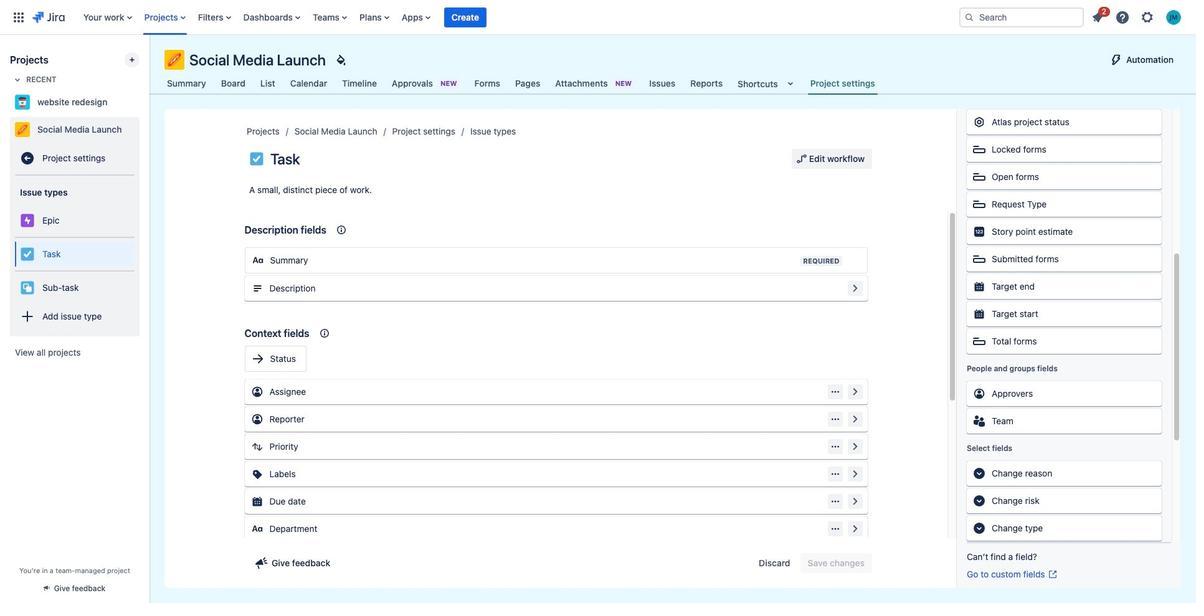Task type: locate. For each thing, give the bounding box(es) containing it.
create project image
[[127, 55, 137, 65]]

appswitcher icon image
[[11, 10, 26, 25]]

automation image
[[1109, 52, 1124, 67]]

collapse recent projects image
[[10, 72, 25, 87]]

0 horizontal spatial list item
[[444, 0, 487, 35]]

banner
[[0, 0, 1197, 35]]

more information about the context fields image
[[317, 326, 332, 341]]

tab list
[[157, 72, 885, 95]]

0 vertical spatial add to starred image
[[136, 95, 151, 110]]

issue type icon image
[[249, 151, 264, 166]]

list
[[77, 0, 950, 35], [1087, 5, 1189, 28]]

2 add to starred image from the top
[[136, 122, 151, 137]]

context fields element
[[240, 316, 873, 601]]

0 horizontal spatial list
[[77, 0, 950, 35]]

your profile and settings image
[[1167, 10, 1182, 25]]

add to starred image
[[136, 95, 151, 110], [136, 122, 151, 137]]

this link will be opened in a new tab image
[[1048, 570, 1058, 580]]

description - open field configuration image
[[848, 281, 863, 296]]

more actions for reporter image
[[830, 414, 840, 424]]

1 horizontal spatial list item
[[1087, 5, 1111, 27]]

due date - open field configuration image
[[848, 494, 863, 509]]

list item
[[444, 0, 487, 35], [1087, 5, 1111, 27]]

jira image
[[32, 10, 65, 25], [32, 10, 65, 25]]

more information about the context fields image
[[334, 222, 349, 237]]

group
[[792, 149, 872, 169], [15, 176, 135, 337], [15, 237, 135, 270], [752, 553, 872, 573]]

help image
[[1116, 10, 1130, 25]]

1 add to starred image from the top
[[136, 95, 151, 110]]

1 vertical spatial add to starred image
[[136, 122, 151, 137]]

add issue type image
[[20, 309, 35, 324]]

settings image
[[1140, 10, 1155, 25]]

None search field
[[960, 7, 1084, 27]]



Task type: describe. For each thing, give the bounding box(es) containing it.
more actions for assignee image
[[830, 387, 840, 397]]

priority - open field configuration image
[[848, 439, 863, 454]]

sidebar navigation image
[[136, 50, 163, 75]]

reporter - open field configuration image
[[848, 412, 863, 427]]

set project background image
[[334, 52, 348, 67]]

more actions for priority image
[[830, 442, 840, 452]]

more actions for labels image
[[830, 469, 840, 479]]

department - open field configuration image
[[848, 522, 863, 537]]

description fields element
[[240, 213, 873, 306]]

Search field
[[960, 7, 1084, 27]]

labels - open field configuration image
[[848, 467, 863, 482]]

more actions for department image
[[830, 524, 840, 534]]

search image
[[965, 12, 975, 22]]

1 horizontal spatial list
[[1087, 5, 1189, 28]]

assignee - open field configuration image
[[848, 385, 863, 399]]

more actions for due date image
[[830, 497, 840, 507]]

primary element
[[7, 0, 950, 35]]

notifications image
[[1091, 10, 1106, 25]]



Task type: vqa. For each thing, say whether or not it's contained in the screenshot.
more actions for department Icon
yes



